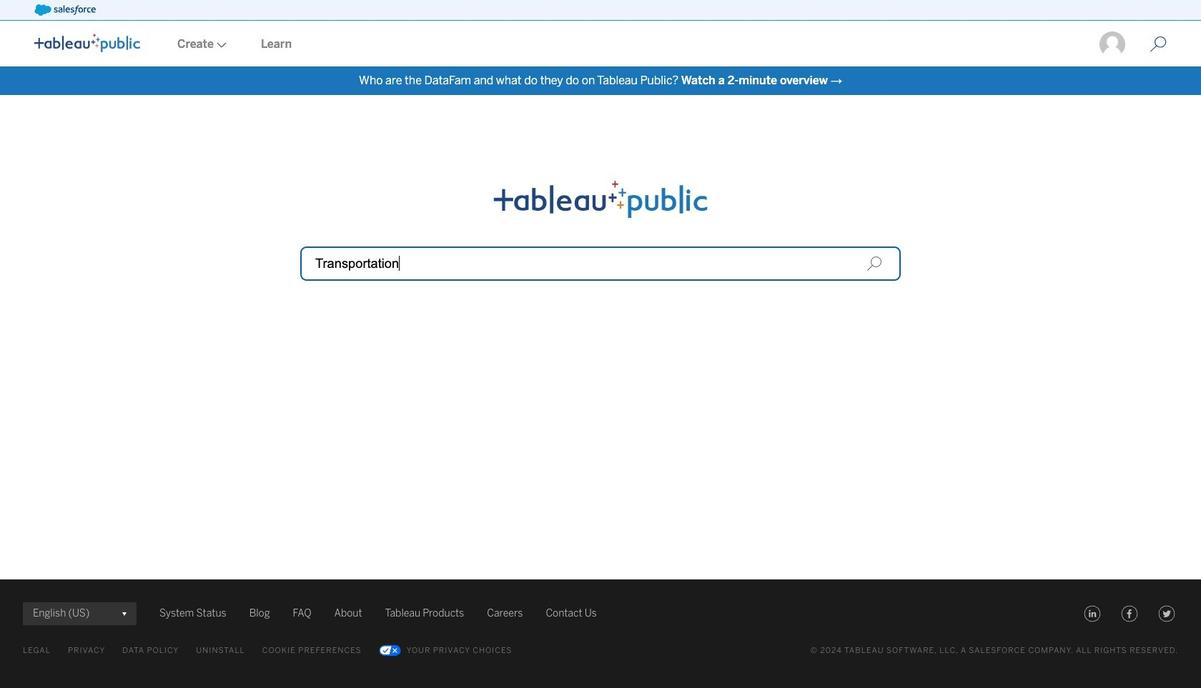 Task type: describe. For each thing, give the bounding box(es) containing it.
go to search image
[[1133, 36, 1184, 53]]

Search input field
[[300, 247, 901, 281]]

create image
[[214, 42, 227, 48]]

logo image
[[34, 34, 140, 52]]

salesforce logo image
[[34, 4, 96, 16]]

selected language element
[[33, 603, 127, 626]]



Task type: locate. For each thing, give the bounding box(es) containing it.
search image
[[867, 256, 883, 272]]

gary.orlando image
[[1099, 30, 1127, 59]]



Task type: vqa. For each thing, say whether or not it's contained in the screenshot.
the middle "TO"
no



